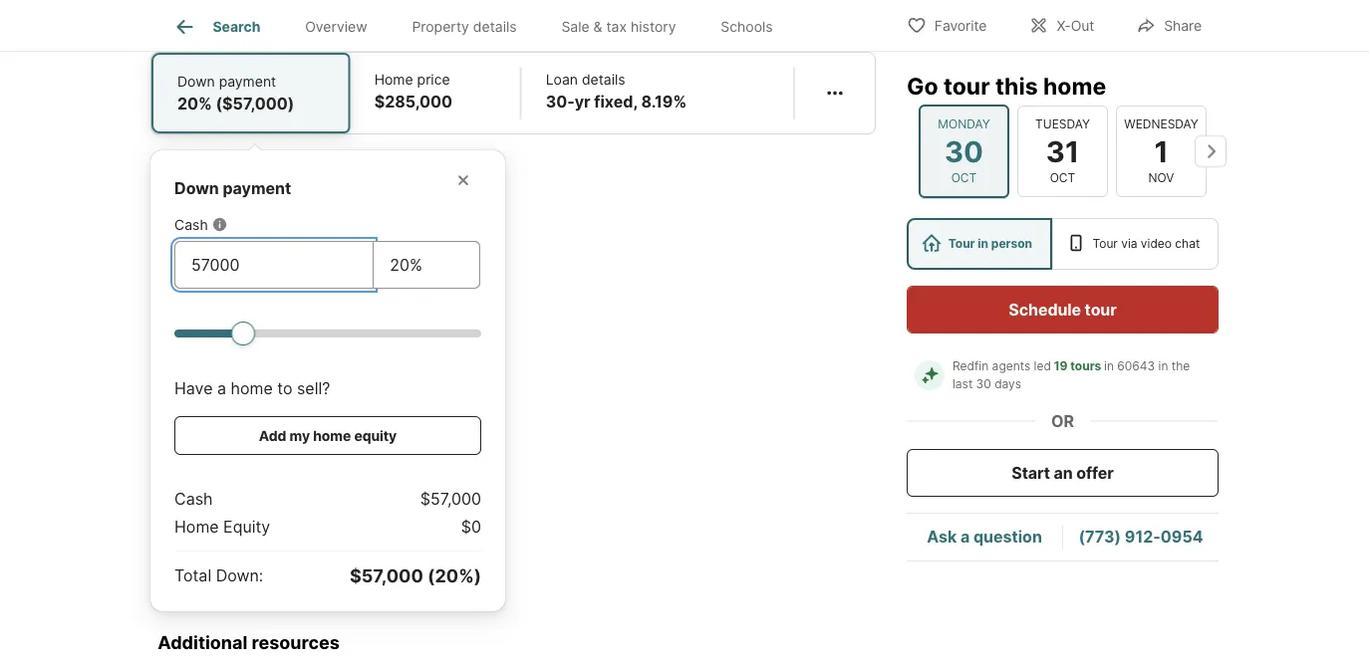 Task type: vqa. For each thing, say whether or not it's contained in the screenshot.
Down
yes



Task type: describe. For each thing, give the bounding box(es) containing it.
property details
[[412, 18, 517, 35]]

tour for go
[[944, 72, 990, 100]]

down:
[[216, 566, 263, 586]]

sell?
[[297, 379, 330, 398]]

monday 30 oct
[[938, 117, 991, 185]]

in the last 30 days
[[953, 359, 1194, 392]]

oct for 30
[[952, 171, 977, 185]]

favorite
[[935, 17, 987, 34]]

home price $285,000
[[374, 71, 453, 111]]

tour via video chat
[[1093, 237, 1201, 251]]

wednesday 1 nov
[[1125, 117, 1199, 185]]

led
[[1034, 359, 1052, 374]]

the
[[1172, 359, 1191, 374]]

x-out button
[[1012, 4, 1112, 45]]

out
[[1071, 17, 1095, 34]]

tab list containing search
[[151, 0, 812, 51]]

share
[[1165, 17, 1202, 34]]

ask
[[927, 528, 957, 547]]

sale & tax history tab
[[539, 3, 699, 51]]

tours
[[1071, 359, 1102, 374]]

sale
[[562, 18, 590, 35]]

$0
[[461, 517, 481, 537]]

tuesday 31 oct
[[1036, 117, 1090, 185]]

ask a question link
[[927, 528, 1043, 547]]

next image
[[1195, 135, 1227, 167]]

search
[[213, 18, 261, 35]]

property details tab
[[390, 3, 539, 51]]

this
[[996, 72, 1038, 100]]

x-
[[1057, 17, 1071, 34]]

(20%)
[[428, 565, 481, 587]]

nov
[[1149, 171, 1175, 185]]

video
[[1141, 237, 1172, 251]]

resources
[[252, 632, 340, 654]]

2 horizontal spatial home
[[1044, 72, 1107, 100]]

schedule
[[1009, 300, 1082, 319]]

(773) 912-0954
[[1079, 528, 1204, 547]]

total
[[174, 566, 212, 586]]

history
[[631, 18, 676, 35]]

30-
[[546, 92, 575, 111]]

chat
[[1176, 237, 1201, 251]]

start an offer button
[[907, 450, 1219, 497]]

1
[[1155, 134, 1169, 169]]

home for home price $285,000
[[374, 71, 413, 88]]

search link
[[173, 15, 261, 39]]

redfin
[[953, 359, 989, 374]]

19
[[1054, 359, 1068, 374]]

total down:
[[174, 566, 263, 586]]

start
[[1012, 464, 1051, 483]]

offer
[[1077, 464, 1114, 483]]

schedule tour button
[[907, 286, 1219, 334]]

wednesday
[[1125, 117, 1199, 131]]

agents
[[992, 359, 1031, 374]]

schools
[[721, 18, 773, 35]]

$57,000 (20%) tooltip
[[151, 135, 876, 612]]

tour in person
[[949, 237, 1033, 251]]

price
[[417, 71, 450, 88]]

sale & tax history
[[562, 18, 676, 35]]

home for home equity
[[174, 517, 219, 537]]

a for have
[[217, 379, 226, 398]]

30 inside in the last 30 days
[[977, 377, 992, 392]]

payment for down payment
[[223, 178, 291, 198]]

last
[[953, 377, 973, 392]]

share button
[[1120, 4, 1219, 45]]

yr
[[575, 92, 591, 111]]

down payment 20% ($57,000)
[[177, 73, 294, 113]]

(773) 912-0954 link
[[1079, 528, 1204, 547]]

monday
[[938, 117, 991, 131]]



Task type: locate. For each thing, give the bounding box(es) containing it.
go
[[907, 72, 939, 100]]

0 horizontal spatial a
[[217, 379, 226, 398]]

in right the 'tours'
[[1105, 359, 1114, 374]]

($57,000)
[[216, 94, 294, 113]]

0 vertical spatial $57,000
[[421, 489, 481, 509]]

30 inside monday 30 oct
[[945, 134, 984, 169]]

in left person
[[978, 237, 989, 251]]

details inside tab
[[473, 18, 517, 35]]

oct down 31
[[1050, 171, 1076, 185]]

$57,000 for $57,000
[[421, 489, 481, 509]]

tour inside button
[[1085, 300, 1117, 319]]

ask a question
[[927, 528, 1043, 547]]

payment up ($57,000)
[[219, 73, 276, 90]]

payment inside $57,000 (20%) tooltip
[[223, 178, 291, 198]]

details up fixed,
[[582, 71, 626, 88]]

0954
[[1161, 528, 1204, 547]]

1 vertical spatial a
[[961, 528, 970, 547]]

tuesday
[[1036, 117, 1090, 131]]

oct inside monday 30 oct
[[952, 171, 977, 185]]

home equity
[[174, 517, 270, 537]]

1 vertical spatial 30
[[977, 377, 992, 392]]

1 vertical spatial payment
[[223, 178, 291, 198]]

schools tab
[[699, 3, 796, 51]]

$285,000
[[374, 92, 453, 111]]

1 oct from the left
[[952, 171, 977, 185]]

person
[[992, 237, 1033, 251]]

home
[[1044, 72, 1107, 100], [231, 379, 273, 398], [313, 428, 351, 445]]

home up $285,000
[[374, 71, 413, 88]]

30
[[945, 134, 984, 169], [977, 377, 992, 392]]

None button
[[919, 104, 1010, 198], [1018, 105, 1109, 197], [1116, 105, 1207, 197], [919, 104, 1010, 198], [1018, 105, 1109, 197], [1116, 105, 1207, 197]]

tour up monday
[[944, 72, 990, 100]]

oct
[[952, 171, 977, 185], [1050, 171, 1076, 185]]

tour
[[949, 237, 975, 251], [1093, 237, 1118, 251]]

0 horizontal spatial home
[[174, 517, 219, 537]]

x-out
[[1057, 17, 1095, 34]]

equity
[[223, 517, 270, 537]]

go tour this home
[[907, 72, 1107, 100]]

912-
[[1125, 528, 1161, 547]]

payment
[[219, 73, 276, 90], [223, 178, 291, 198]]

down for down payment
[[174, 178, 219, 198]]

days
[[995, 377, 1022, 392]]

&
[[594, 18, 603, 35]]

1 horizontal spatial tour
[[1093, 237, 1118, 251]]

down inside down payment 20% ($57,000)
[[177, 73, 215, 90]]

cash up home equity
[[174, 489, 213, 509]]

0 vertical spatial tour
[[944, 72, 990, 100]]

0 horizontal spatial tour
[[944, 72, 990, 100]]

payment for down payment 20% ($57,000)
[[219, 73, 276, 90]]

down down 20%
[[174, 178, 219, 198]]

60643
[[1118, 359, 1156, 374]]

$57,000 left (20%)
[[350, 565, 424, 587]]

tour
[[944, 72, 990, 100], [1085, 300, 1117, 319]]

0 vertical spatial home
[[1044, 72, 1107, 100]]

$57,000 for $57,000 (20%)
[[350, 565, 424, 587]]

an
[[1054, 464, 1073, 483]]

1 horizontal spatial home
[[313, 428, 351, 445]]

oct down monday
[[952, 171, 977, 185]]

or
[[1052, 412, 1075, 431]]

in left the
[[1159, 359, 1169, 374]]

8.19%
[[641, 92, 687, 111]]

tour in person option
[[907, 218, 1052, 270]]

to
[[277, 379, 293, 398]]

2 vertical spatial home
[[313, 428, 351, 445]]

2 oct from the left
[[1050, 171, 1076, 185]]

cash
[[174, 216, 208, 233], [174, 489, 213, 509]]

$57,000 (20%)
[[350, 565, 481, 587]]

1 horizontal spatial oct
[[1050, 171, 1076, 185]]

0 horizontal spatial in
[[978, 237, 989, 251]]

cash down down payment at the left top of page
[[174, 216, 208, 233]]

details for loan details 30-yr fixed, 8.19%
[[582, 71, 626, 88]]

tour for schedule
[[1085, 300, 1117, 319]]

question
[[974, 528, 1043, 547]]

in inside in the last 30 days
[[1159, 359, 1169, 374]]

1 tour from the left
[[949, 237, 975, 251]]

add
[[259, 428, 287, 445]]

1 horizontal spatial in
[[1105, 359, 1114, 374]]

fixed,
[[594, 92, 638, 111]]

oct inside tuesday 31 oct
[[1050, 171, 1076, 185]]

a right have
[[217, 379, 226, 398]]

tour left via
[[1093, 237, 1118, 251]]

0 horizontal spatial oct
[[952, 171, 977, 185]]

in
[[978, 237, 989, 251], [1105, 359, 1114, 374], [1159, 359, 1169, 374]]

tax
[[607, 18, 627, 35]]

1 vertical spatial tour
[[1085, 300, 1117, 319]]

1 vertical spatial $57,000
[[350, 565, 424, 587]]

(773)
[[1079, 528, 1122, 547]]

0 vertical spatial down
[[177, 73, 215, 90]]

overview
[[305, 18, 367, 35]]

a inside $57,000 (20%) tooltip
[[217, 379, 226, 398]]

home inside $57,000 (20%) tooltip
[[174, 517, 219, 537]]

oct for 31
[[1050, 171, 1076, 185]]

details inside loan details 30-yr fixed, 8.19%
[[582, 71, 626, 88]]

1 vertical spatial down
[[174, 178, 219, 198]]

home for have a home to sell?
[[231, 379, 273, 398]]

home left to
[[231, 379, 273, 398]]

down up 20%
[[177, 73, 215, 90]]

have
[[174, 379, 213, 398]]

add my home equity
[[259, 428, 397, 445]]

redfin agents led 19 tours in 60643
[[953, 359, 1156, 374]]

1 horizontal spatial a
[[961, 528, 970, 547]]

None text field
[[191, 253, 357, 277], [390, 253, 464, 277], [191, 253, 357, 277], [390, 253, 464, 277]]

tab list
[[151, 0, 812, 51]]

additional
[[158, 632, 248, 654]]

1 vertical spatial details
[[582, 71, 626, 88]]

list box containing tour in person
[[907, 218, 1219, 270]]

payment down ($57,000)
[[223, 178, 291, 198]]

favorite button
[[890, 4, 1004, 45]]

home up "tuesday"
[[1044, 72, 1107, 100]]

overview tab
[[283, 3, 390, 51]]

30 down monday
[[945, 134, 984, 169]]

home for add my home equity
[[313, 428, 351, 445]]

add my home equity button
[[174, 417, 481, 456]]

payment inside down payment 20% ($57,000)
[[219, 73, 276, 90]]

my
[[290, 428, 310, 445]]

0 vertical spatial cash
[[174, 216, 208, 233]]

0 horizontal spatial home
[[231, 379, 273, 398]]

details
[[473, 18, 517, 35], [582, 71, 626, 88]]

down payment
[[174, 178, 291, 198]]

tour via video chat option
[[1052, 218, 1219, 270]]

tour for tour via video chat
[[1093, 237, 1118, 251]]

0 horizontal spatial tour
[[949, 237, 975, 251]]

home up total
[[174, 517, 219, 537]]

loan
[[546, 71, 578, 88]]

details right "property"
[[473, 18, 517, 35]]

$57,000
[[421, 489, 481, 509], [350, 565, 424, 587]]

1 horizontal spatial home
[[374, 71, 413, 88]]

home inside the 'home price $285,000'
[[374, 71, 413, 88]]

home right my
[[313, 428, 351, 445]]

1 vertical spatial home
[[174, 517, 219, 537]]

0 vertical spatial home
[[374, 71, 413, 88]]

20%
[[177, 94, 212, 113]]

0 horizontal spatial details
[[473, 18, 517, 35]]

list box
[[907, 218, 1219, 270]]

details for property details
[[473, 18, 517, 35]]

0 vertical spatial payment
[[219, 73, 276, 90]]

2 tour from the left
[[1093, 237, 1118, 251]]

down inside $57,000 (20%) tooltip
[[174, 178, 219, 198]]

tour for tour in person
[[949, 237, 975, 251]]

1 horizontal spatial tour
[[1085, 300, 1117, 319]]

down for down payment 20% ($57,000)
[[177, 73, 215, 90]]

1 horizontal spatial details
[[582, 71, 626, 88]]

via
[[1122, 237, 1138, 251]]

property
[[412, 18, 469, 35]]

tour right schedule
[[1085, 300, 1117, 319]]

schedule tour
[[1009, 300, 1117, 319]]

a for ask
[[961, 528, 970, 547]]

start an offer
[[1012, 464, 1114, 483]]

a right "ask"
[[961, 528, 970, 547]]

in inside option
[[978, 237, 989, 251]]

1 vertical spatial cash
[[174, 489, 213, 509]]

Down Payment Slider range field
[[174, 321, 481, 345]]

30 right last
[[977, 377, 992, 392]]

a
[[217, 379, 226, 398], [961, 528, 970, 547]]

0 vertical spatial a
[[217, 379, 226, 398]]

$57,000 up the $0
[[421, 489, 481, 509]]

0 vertical spatial details
[[473, 18, 517, 35]]

additional resources
[[158, 632, 340, 654]]

home
[[374, 71, 413, 88], [174, 517, 219, 537]]

2 horizontal spatial in
[[1159, 359, 1169, 374]]

0 vertical spatial 30
[[945, 134, 984, 169]]

2 cash from the top
[[174, 489, 213, 509]]

equity
[[354, 428, 397, 445]]

have a home to sell?
[[174, 379, 330, 398]]

1 cash from the top
[[174, 216, 208, 233]]

loan details 30-yr fixed, 8.19%
[[546, 71, 687, 111]]

tour left person
[[949, 237, 975, 251]]

home inside button
[[313, 428, 351, 445]]

31
[[1047, 134, 1080, 169]]

1 vertical spatial home
[[231, 379, 273, 398]]



